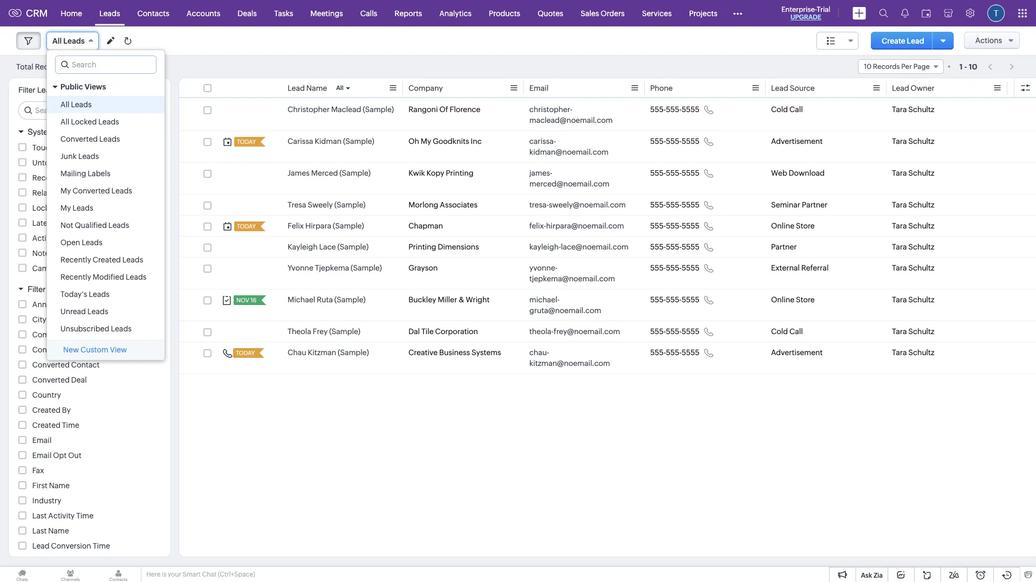 Task type: vqa. For each thing, say whether or not it's contained in the screenshot.


Task type: describe. For each thing, give the bounding box(es) containing it.
merced
[[311, 169, 338, 178]]

all leads inside public views region
[[60, 100, 92, 109]]

converted account
[[32, 346, 101, 355]]

converted for converted deal
[[32, 376, 70, 385]]

kopy
[[427, 169, 444, 178]]

opt
[[53, 452, 67, 460]]

recently created leads option
[[47, 252, 165, 269]]

created by
[[32, 406, 71, 415]]

(sample) for tresa sweely (sample)
[[334, 201, 366, 209]]

recently modified leads
[[60, 273, 147, 282]]

my for my leads
[[60, 204, 71, 213]]

name for last name
[[48, 527, 69, 536]]

filter for filter by fields
[[28, 285, 46, 294]]

seminar
[[771, 201, 801, 209]]

schultz for carissa- kidman@noemail.com
[[909, 137, 935, 146]]

(sample) for carissa kidman (sample)
[[343, 137, 374, 146]]

tasks
[[274, 9, 293, 18]]

felix-hirpara@noemail.com
[[530, 222, 624, 230]]

systems
[[472, 349, 501, 357]]

create lead button
[[871, 32, 935, 50]]

leads down public views
[[71, 100, 92, 109]]

schultz for felix-hirpara@noemail.com
[[909, 222, 935, 230]]

0 vertical spatial printing
[[446, 169, 474, 178]]

create menu element
[[846, 0, 873, 26]]

status
[[76, 219, 98, 228]]

lead for lead source
[[771, 84, 789, 93]]

online store for felix-hirpara@noemail.com
[[771, 222, 815, 230]]

today link for carissa
[[234, 137, 257, 147]]

rangoni
[[409, 105, 438, 114]]

leads up open leads option
[[108, 221, 129, 230]]

time for conversion
[[93, 543, 110, 551]]

filter for filter leads by
[[18, 86, 35, 94]]

frey@noemail.com
[[554, 328, 620, 336]]

search image
[[879, 9, 889, 18]]

my leads
[[60, 204, 93, 213]]

smart
[[183, 572, 201, 579]]

kwik
[[409, 169, 425, 178]]

nov
[[236, 297, 249, 304]]

recently for recently created leads
[[60, 256, 91, 265]]

all down by
[[60, 100, 69, 109]]

search element
[[873, 0, 895, 26]]

cold for theola-frey@noemail.com
[[771, 328, 788, 336]]

services
[[642, 9, 672, 18]]

created time
[[32, 422, 79, 430]]

touched records
[[32, 143, 94, 152]]

leads right home
[[99, 9, 120, 18]]

name for first name
[[49, 482, 70, 491]]

carissa- kidman@noemail.com link
[[530, 136, 629, 158]]

enterprise-
[[782, 5, 817, 13]]

leads down converted leads in the top left of the page
[[78, 152, 99, 161]]

email down created time
[[32, 437, 52, 445]]

tara schultz for yvonne- tjepkema@noemail.com
[[892, 264, 935, 273]]

10 inside 10 records per page field
[[864, 63, 872, 71]]

accounts link
[[178, 0, 229, 26]]

555-555-5555 for theola-frey@noemail.com
[[650, 328, 700, 336]]

tara schultz for felix-hirpara@noemail.com
[[892, 222, 935, 230]]

deals
[[238, 9, 257, 18]]

christopher maclead (sample) link
[[288, 104, 394, 115]]

0 vertical spatial partner
[[802, 201, 828, 209]]

sales orders link
[[572, 0, 634, 26]]

is
[[162, 572, 167, 579]]

my converted leads option
[[47, 182, 165, 200]]

5555 for felix-hirpara@noemail.com
[[682, 222, 700, 230]]

deals link
[[229, 0, 266, 26]]

tjepkema@noemail.com
[[530, 275, 615, 283]]

per
[[902, 63, 912, 71]]

converted deal
[[32, 376, 87, 385]]

tara schultz for christopher- maclead@noemail.com
[[892, 105, 935, 114]]

tara for tresa-sweely@noemail.com
[[892, 201, 907, 209]]

public views button
[[47, 78, 165, 96]]

signals image
[[901, 9, 909, 18]]

services link
[[634, 0, 681, 26]]

meetings
[[311, 9, 343, 18]]

leads down mailing labels option
[[111, 187, 132, 195]]

kidman@noemail.com
[[530, 148, 609, 157]]

external
[[771, 264, 800, 273]]

sweely
[[308, 201, 333, 209]]

0 horizontal spatial printing
[[409, 243, 436, 252]]

tile
[[422, 328, 434, 336]]

tresa-
[[530, 201, 549, 209]]

555-555-5555 for michael- gruta@noemail.com
[[650, 296, 700, 304]]

5555 for michael- gruta@noemail.com
[[682, 296, 700, 304]]

kitzman@noemail.com
[[530, 360, 610, 368]]

industry
[[32, 497, 61, 506]]

(sample) for kayleigh lace (sample)
[[338, 243, 369, 252]]

download
[[789, 169, 825, 178]]

lead for lead name
[[288, 84, 305, 93]]

tara for felix-hirpara@noemail.com
[[892, 222, 907, 230]]

account
[[71, 346, 101, 355]]

tara schultz for michael- gruta@noemail.com
[[892, 296, 935, 304]]

lace
[[319, 243, 336, 252]]

converted inside "option"
[[73, 187, 110, 195]]

goodknits
[[433, 137, 469, 146]]

tara schultz for chau- kitzman@noemail.com
[[892, 349, 935, 357]]

lead conversion time
[[32, 543, 110, 551]]

tara for yvonne- tjepkema@noemail.com
[[892, 264, 907, 273]]

0 horizontal spatial locked
[[32, 204, 58, 212]]

orders
[[601, 9, 625, 18]]

michael ruta (sample)
[[288, 296, 366, 304]]

tjepkema
[[315, 264, 349, 273]]

chapman
[[409, 222, 443, 230]]

recently created leads
[[60, 256, 143, 265]]

10 for 1 - 10
[[969, 62, 978, 71]]

home
[[61, 9, 82, 18]]

5555 for christopher- maclead@noemail.com
[[682, 105, 700, 114]]

christopher
[[288, 105, 330, 114]]

ruta
[[317, 296, 333, 304]]

contacts
[[137, 9, 169, 18]]

cold call for christopher- maclead@noemail.com
[[771, 105, 803, 114]]

(sample) for michael ruta (sample)
[[335, 296, 366, 304]]

0 vertical spatial time
[[62, 422, 79, 430]]

locked inside public views region
[[71, 118, 97, 126]]

web download
[[771, 169, 825, 178]]

felix
[[288, 222, 304, 230]]

revenue
[[59, 301, 89, 309]]

converted for converted contact
[[32, 361, 70, 370]]

sales orders
[[581, 9, 625, 18]]

advertisement for carissa- kidman@noemail.com
[[771, 137, 823, 146]]

row group containing christopher maclead (sample)
[[179, 99, 1036, 375]]

contacts image
[[96, 568, 141, 583]]

notes
[[32, 249, 53, 258]]

untouched records
[[32, 158, 102, 167]]

leads inside field
[[63, 37, 85, 45]]

5555 for carissa- kidman@noemail.com
[[682, 137, 700, 146]]

ask zia
[[861, 572, 883, 580]]

today for carissa kidman (sample)
[[237, 139, 256, 145]]

christopher- maclead@noemail.com
[[530, 105, 613, 125]]

(sample) for james merced (sample)
[[340, 169, 371, 178]]

today's leads option
[[47, 286, 165, 303]]

lace@noemail.com
[[561, 243, 629, 252]]

16
[[251, 297, 257, 304]]

schultz for theola-frey@noemail.com
[[909, 328, 935, 336]]

1 vertical spatial partner
[[771, 243, 797, 252]]

leads up status
[[73, 204, 93, 213]]

converted leads
[[60, 135, 120, 144]]

(sample) for christopher maclead (sample)
[[363, 105, 394, 114]]

tara for michael- gruta@noemail.com
[[892, 296, 907, 304]]

records for touched
[[65, 143, 94, 152]]

owner
[[911, 84, 935, 93]]

public views region
[[47, 96, 165, 338]]

calls link
[[352, 0, 386, 26]]

analytics
[[440, 9, 472, 18]]

unread leads option
[[47, 303, 165, 321]]

converted for converted account
[[32, 346, 70, 355]]

converted for converted leads
[[60, 135, 98, 144]]

carissa kidman (sample) link
[[288, 136, 374, 147]]

dal
[[409, 328, 420, 336]]

last for last name
[[32, 527, 47, 536]]

activities
[[32, 234, 65, 243]]

filters
[[87, 127, 109, 137]]

my inside row group
[[421, 137, 431, 146]]

reports link
[[386, 0, 431, 26]]

morlong
[[409, 201, 438, 209]]

leads left by
[[37, 86, 58, 94]]

creative
[[409, 349, 438, 357]]

lead for lead conversion time
[[32, 543, 49, 551]]

new custom view
[[63, 346, 127, 355]]

chau-
[[530, 349, 549, 357]]

theola frey (sample) link
[[288, 327, 361, 337]]



Task type: locate. For each thing, give the bounding box(es) containing it.
total records 10
[[16, 62, 73, 71]]

4 tara schultz from the top
[[892, 201, 935, 209]]

created for created time
[[32, 422, 60, 430]]

partner up the external
[[771, 243, 797, 252]]

0 vertical spatial today
[[237, 139, 256, 145]]

1 vertical spatial today
[[237, 223, 256, 230]]

1 vertical spatial search text field
[[19, 102, 162, 119]]

2 last from the top
[[32, 527, 47, 536]]

maclead
[[331, 105, 361, 114]]

created down created by
[[32, 422, 60, 430]]

my up latest email status
[[60, 204, 71, 213]]

2 call from the top
[[790, 328, 803, 336]]

company up rangoni
[[409, 84, 443, 93]]

5555
[[682, 105, 700, 114], [682, 137, 700, 146], [682, 169, 700, 178], [682, 201, 700, 209], [682, 222, 700, 230], [682, 243, 700, 252], [682, 264, 700, 273], [682, 296, 700, 304], [682, 328, 700, 336], [682, 349, 700, 357]]

1 vertical spatial cold call
[[771, 328, 803, 336]]

inc
[[471, 137, 482, 146]]

leads up modified
[[122, 256, 143, 265]]

3 schultz from the top
[[909, 169, 935, 178]]

(sample) inside 'link'
[[334, 201, 366, 209]]

2 vertical spatial name
[[48, 527, 69, 536]]

my inside option
[[60, 204, 71, 213]]

recently up the fields
[[60, 273, 91, 282]]

morlong associates
[[409, 201, 478, 209]]

(sample) for chau kitzman (sample)
[[338, 349, 369, 357]]

555-555-5555 for felix-hirpara@noemail.com
[[650, 222, 700, 230]]

2 vertical spatial my
[[60, 204, 71, 213]]

lead right create
[[907, 36, 925, 45]]

store for michael- gruta@noemail.com
[[796, 296, 815, 304]]

profile element
[[981, 0, 1012, 26]]

tara schultz for james- merced@noemail.com
[[892, 169, 935, 178]]

recently for recently modified leads
[[60, 273, 91, 282]]

hirpara
[[305, 222, 331, 230]]

converted up 'converted contact'
[[32, 346, 70, 355]]

1 vertical spatial my
[[60, 187, 71, 195]]

10 inside total records 10
[[65, 63, 73, 71]]

0 vertical spatial locked
[[71, 118, 97, 126]]

today's leads
[[60, 290, 110, 299]]

6 555-555-5555 from the top
[[650, 243, 700, 252]]

4 555-555-5555 from the top
[[650, 201, 700, 209]]

leads up filters
[[98, 118, 119, 126]]

converted down 'mailing labels'
[[73, 187, 110, 195]]

2 555-555-5555 from the top
[[650, 137, 700, 146]]

action up my leads option
[[91, 189, 114, 197]]

latest email status
[[32, 219, 98, 228]]

0 vertical spatial my
[[421, 137, 431, 146]]

(sample) right "lace"
[[338, 243, 369, 252]]

open leads option
[[47, 234, 165, 252]]

filter inside dropdown button
[[28, 285, 46, 294]]

0 vertical spatial online store
[[771, 222, 815, 230]]

schultz for kayleigh-lace@noemail.com
[[909, 243, 935, 252]]

activity
[[48, 512, 75, 521]]

3 5555 from the top
[[682, 169, 700, 178]]

1 vertical spatial recently
[[60, 273, 91, 282]]

0 horizontal spatial action
[[59, 174, 82, 182]]

channels image
[[48, 568, 93, 583]]

1 cold from the top
[[771, 105, 788, 114]]

0 vertical spatial created
[[93, 256, 121, 265]]

records up "my leads"
[[61, 189, 90, 197]]

(sample) right tjepkema
[[351, 264, 382, 273]]

dal tile corporation
[[409, 328, 478, 336]]

call for christopher- maclead@noemail.com
[[790, 105, 803, 114]]

leads down recently modified leads
[[89, 290, 110, 299]]

leads up the view on the left of page
[[111, 325, 132, 334]]

(sample) up kayleigh lace (sample) link
[[333, 222, 364, 230]]

signals element
[[895, 0, 916, 26]]

today link for felix
[[234, 222, 257, 232]]

tresa sweely (sample) link
[[288, 200, 366, 211]]

1 recently from the top
[[60, 256, 91, 265]]

my down record action
[[60, 187, 71, 195]]

by up created time
[[62, 406, 71, 415]]

partner right seminar
[[802, 201, 828, 209]]

yvonne
[[288, 264, 314, 273]]

conversion
[[51, 543, 91, 551]]

2 horizontal spatial 10
[[969, 62, 978, 71]]

schultz for christopher- maclead@noemail.com
[[909, 105, 935, 114]]

tara for james- merced@noemail.com
[[892, 169, 907, 178]]

8 tara schultz from the top
[[892, 296, 935, 304]]

1 call from the top
[[790, 105, 803, 114]]

external referral
[[771, 264, 829, 273]]

time for activity
[[76, 512, 94, 521]]

advertisement for chau- kitzman@noemail.com
[[771, 349, 823, 357]]

2 vertical spatial today
[[236, 350, 255, 357]]

0 vertical spatial store
[[796, 222, 815, 230]]

2 online from the top
[[771, 296, 795, 304]]

2 store from the top
[[796, 296, 815, 304]]

locked
[[71, 118, 97, 126], [32, 204, 58, 212]]

1 vertical spatial action
[[91, 189, 114, 197]]

555-555-5555 for james- merced@noemail.com
[[650, 169, 700, 178]]

1 cold call from the top
[[771, 105, 803, 114]]

1 horizontal spatial partner
[[802, 201, 828, 209]]

printing dimensions
[[409, 243, 479, 252]]

lead name
[[288, 84, 327, 93]]

1 vertical spatial all leads
[[60, 100, 92, 109]]

online
[[771, 222, 795, 230], [771, 296, 795, 304]]

1 vertical spatial filter
[[28, 285, 46, 294]]

crm link
[[9, 8, 48, 19]]

10 555-555-5555 from the top
[[650, 349, 700, 357]]

action up the 'related records action'
[[59, 174, 82, 182]]

7 5555 from the top
[[682, 264, 700, 273]]

store for felix-hirpara@noemail.com
[[796, 222, 815, 230]]

my for my converted leads
[[60, 187, 71, 195]]

unread
[[60, 308, 86, 316]]

lead source
[[771, 84, 815, 93]]

tara for christopher- maclead@noemail.com
[[892, 105, 907, 114]]

not qualified leads option
[[47, 217, 165, 234]]

7 tara from the top
[[892, 264, 907, 273]]

2 5555 from the top
[[682, 137, 700, 146]]

Other Modules field
[[726, 5, 750, 22]]

7 schultz from the top
[[909, 264, 935, 273]]

leads down home
[[63, 37, 85, 45]]

6 schultz from the top
[[909, 243, 935, 252]]

created up recently modified leads option
[[93, 256, 121, 265]]

dimensions
[[438, 243, 479, 252]]

new
[[63, 346, 79, 355]]

6 tara schultz from the top
[[892, 243, 935, 252]]

5555 for kayleigh-lace@noemail.com
[[682, 243, 700, 252]]

3 tara from the top
[[892, 169, 907, 178]]

filter by fields button
[[9, 280, 171, 299]]

0 horizontal spatial company
[[32, 331, 67, 340]]

8 schultz from the top
[[909, 296, 935, 304]]

leads right modified
[[126, 273, 147, 282]]

time right activity
[[76, 512, 94, 521]]

lead down last name
[[32, 543, 49, 551]]

9 555-555-5555 from the top
[[650, 328, 700, 336]]

10 Records Per Page field
[[858, 59, 944, 74]]

1 horizontal spatial action
[[91, 189, 114, 197]]

9 tara schultz from the top
[[892, 328, 935, 336]]

name for lead name
[[306, 84, 327, 93]]

of
[[440, 105, 448, 114]]

10 schultz from the top
[[909, 349, 935, 357]]

created for created by
[[32, 406, 60, 415]]

1 vertical spatial by
[[62, 406, 71, 415]]

records for total
[[35, 62, 64, 71]]

8 555-555-5555 from the top
[[650, 296, 700, 304]]

cold for christopher- maclead@noemail.com
[[771, 105, 788, 114]]

home link
[[52, 0, 91, 26]]

nov 16 link
[[234, 296, 258, 306]]

1 vertical spatial cold
[[771, 328, 788, 336]]

2 tara from the top
[[892, 137, 907, 146]]

0 vertical spatial cold
[[771, 105, 788, 114]]

2 cold from the top
[[771, 328, 788, 336]]

6 5555 from the top
[[682, 243, 700, 252]]

business
[[439, 349, 470, 357]]

search text field up system defined filters dropdown button
[[19, 102, 162, 119]]

1 vertical spatial online
[[771, 296, 795, 304]]

email opt out
[[32, 452, 81, 460]]

tara schultz for tresa-sweely@noemail.com
[[892, 201, 935, 209]]

email up christopher-
[[530, 84, 549, 93]]

5 schultz from the top
[[909, 222, 935, 230]]

5 tara schultz from the top
[[892, 222, 935, 230]]

converted up converted deal
[[32, 361, 70, 370]]

schultz for yvonne- tjepkema@noemail.com
[[909, 264, 935, 273]]

5555 for chau- kitzman@noemail.com
[[682, 349, 700, 357]]

theola-frey@noemail.com link
[[530, 327, 620, 337]]

chau- kitzman@noemail.com link
[[530, 348, 629, 369]]

10 tara from the top
[[892, 349, 907, 357]]

lead down 10 records per page field
[[892, 84, 909, 93]]

5 555-555-5555 from the top
[[650, 222, 700, 230]]

carissa- kidman@noemail.com
[[530, 137, 609, 157]]

2 recently from the top
[[60, 273, 91, 282]]

all leads inside field
[[52, 37, 85, 45]]

(sample) right frey
[[329, 328, 361, 336]]

0 vertical spatial all leads
[[52, 37, 85, 45]]

tara for carissa- kidman@noemail.com
[[892, 137, 907, 146]]

schultz for tresa-sweely@noemail.com
[[909, 201, 935, 209]]

10
[[969, 62, 978, 71], [864, 63, 872, 71], [65, 63, 73, 71]]

reports
[[395, 9, 422, 18]]

2 advertisement from the top
[[771, 349, 823, 357]]

fields
[[59, 285, 81, 294]]

views
[[85, 83, 106, 91]]

locked up defined
[[71, 118, 97, 126]]

10 left per
[[864, 63, 872, 71]]

all leads down 'public'
[[60, 100, 92, 109]]

4 5555 from the top
[[682, 201, 700, 209]]

schultz for james- merced@noemail.com
[[909, 169, 935, 178]]

profile image
[[988, 5, 1005, 22]]

online store down seminar partner
[[771, 222, 815, 230]]

mailing labels option
[[47, 165, 165, 182]]

1 vertical spatial company
[[32, 331, 67, 340]]

converted leads option
[[47, 131, 165, 148]]

printing up the grayson
[[409, 243, 436, 252]]

all up total records 10
[[52, 37, 62, 45]]

1 tara schultz from the top
[[892, 105, 935, 114]]

0 vertical spatial online
[[771, 222, 795, 230]]

2 schultz from the top
[[909, 137, 935, 146]]

9 tara from the top
[[892, 328, 907, 336]]

converted up "country" at the bottom left of page
[[32, 376, 70, 385]]

(sample) right kitzman
[[338, 349, 369, 357]]

filter by fields
[[28, 285, 81, 294]]

10 tara schultz from the top
[[892, 349, 935, 357]]

1 vertical spatial call
[[790, 328, 803, 336]]

accounts
[[187, 9, 220, 18]]

(sample) for yvonne tjepkema (sample)
[[351, 264, 382, 273]]

All Leads field
[[46, 32, 99, 50]]

555-555-5555 for kayleigh-lace@noemail.com
[[650, 243, 700, 252]]

name right first
[[49, 482, 70, 491]]

0 vertical spatial last
[[32, 512, 47, 521]]

1 schultz from the top
[[909, 105, 935, 114]]

time down created by
[[62, 422, 79, 430]]

last down 'last activity time'
[[32, 527, 47, 536]]

store
[[796, 222, 815, 230], [796, 296, 815, 304]]

row group
[[179, 99, 1036, 375]]

3 555-555-5555 from the top
[[650, 169, 700, 178]]

0 vertical spatial company
[[409, 84, 443, 93]]

online for felix-hirpara@noemail.com
[[771, 222, 795, 230]]

chau- kitzman@noemail.com
[[530, 349, 610, 368]]

1 advertisement from the top
[[771, 137, 823, 146]]

1 horizontal spatial 10
[[864, 63, 872, 71]]

6 tara from the top
[[892, 243, 907, 252]]

cold
[[771, 105, 788, 114], [771, 328, 788, 336]]

8 5555 from the top
[[682, 296, 700, 304]]

modified
[[93, 273, 124, 282]]

annual
[[32, 301, 57, 309]]

records for related
[[61, 189, 90, 197]]

1
[[960, 62, 963, 71]]

records up 'mailing labels'
[[73, 158, 102, 167]]

created down "country" at the bottom left of page
[[32, 406, 60, 415]]

4 tara from the top
[[892, 201, 907, 209]]

company down city
[[32, 331, 67, 340]]

recently down open at the top of page
[[60, 256, 91, 265]]

tara schultz for theola-frey@noemail.com
[[892, 328, 935, 336]]

creative business systems
[[409, 349, 501, 357]]

email up fax
[[32, 452, 52, 460]]

nov 16
[[236, 297, 257, 304]]

cold call for theola-frey@noemail.com
[[771, 328, 803, 336]]

locked down the related
[[32, 204, 58, 212]]

all up system defined filters
[[60, 118, 69, 126]]

3 tara schultz from the top
[[892, 169, 935, 178]]

contacts link
[[129, 0, 178, 26]]

0 vertical spatial filter
[[18, 86, 35, 94]]

1 vertical spatial online store
[[771, 296, 815, 304]]

filter down the 'total' on the left of the page
[[18, 86, 35, 94]]

last activity time
[[32, 512, 94, 521]]

kayleigh lace (sample)
[[288, 243, 369, 252]]

all inside field
[[52, 37, 62, 45]]

records for 10
[[873, 63, 900, 71]]

5555 for james- merced@noemail.com
[[682, 169, 700, 178]]

5555 for theola-frey@noemail.com
[[682, 328, 700, 336]]

(sample) right merced
[[340, 169, 371, 178]]

today for felix hirpara (sample)
[[237, 223, 256, 230]]

my leads option
[[47, 200, 165, 217]]

1 vertical spatial store
[[796, 296, 815, 304]]

1 online from the top
[[771, 222, 795, 230]]

5 tara from the top
[[892, 222, 907, 230]]

by up annual
[[48, 285, 57, 294]]

0 vertical spatial cold call
[[771, 105, 803, 114]]

enterprise-trial upgrade
[[782, 5, 831, 21]]

1 vertical spatial locked
[[32, 204, 58, 212]]

8 tara from the top
[[892, 296, 907, 304]]

schultz for chau- kitzman@noemail.com
[[909, 349, 935, 357]]

1 horizontal spatial by
[[62, 406, 71, 415]]

7 tara schultz from the top
[[892, 264, 935, 273]]

tara
[[892, 105, 907, 114], [892, 137, 907, 146], [892, 169, 907, 178], [892, 201, 907, 209], [892, 222, 907, 230], [892, 243, 907, 252], [892, 264, 907, 273], [892, 296, 907, 304], [892, 328, 907, 336], [892, 349, 907, 357]]

converted inside option
[[60, 135, 98, 144]]

records for untouched
[[73, 158, 102, 167]]

Search text field
[[56, 56, 156, 73], [19, 102, 162, 119]]

(sample) for theola frey (sample)
[[329, 328, 361, 336]]

search text field up public views button
[[56, 56, 156, 73]]

tara for theola-frey@noemail.com
[[892, 328, 907, 336]]

junk leads option
[[47, 148, 165, 165]]

leads up unsubscribed leads
[[87, 308, 108, 316]]

my inside "option"
[[60, 187, 71, 195]]

0 vertical spatial today link
[[234, 137, 257, 147]]

last
[[32, 512, 47, 521], [32, 527, 47, 536]]

converted up junk leads
[[60, 135, 98, 144]]

leads inside option
[[89, 290, 110, 299]]

0 vertical spatial search text field
[[56, 56, 156, 73]]

filter
[[18, 86, 35, 94], [28, 285, 46, 294]]

store down seminar partner
[[796, 222, 815, 230]]

james-
[[530, 169, 553, 178]]

system defined filters button
[[9, 123, 171, 142]]

email down "my leads"
[[55, 219, 74, 228]]

0 vertical spatial by
[[48, 285, 57, 294]]

(sample) for felix hirpara (sample)
[[333, 222, 364, 230]]

leads down qualified
[[82, 239, 102, 247]]

converted
[[60, 135, 98, 144], [73, 187, 110, 195], [32, 346, 70, 355], [32, 361, 70, 370], [32, 376, 70, 385]]

zia
[[874, 572, 883, 580]]

online for michael- gruta@noemail.com
[[771, 296, 795, 304]]

555-555-5555 for christopher- maclead@noemail.com
[[650, 105, 700, 114]]

(sample) right sweely
[[334, 201, 366, 209]]

online down seminar
[[771, 222, 795, 230]]

today link for chau
[[233, 349, 256, 358]]

system
[[28, 127, 55, 137]]

0 vertical spatial recently
[[60, 256, 91, 265]]

name up 'christopher'
[[306, 84, 327, 93]]

kayleigh-lace@noemail.com link
[[530, 242, 629, 253]]

referral
[[802, 264, 829, 273]]

1 horizontal spatial locked
[[71, 118, 97, 126]]

size image
[[827, 36, 836, 46]]

10 5555 from the top
[[682, 349, 700, 357]]

kayleigh-
[[530, 243, 561, 252]]

store down "external referral"
[[796, 296, 815, 304]]

schultz for michael- gruta@noemail.com
[[909, 296, 935, 304]]

online down the external
[[771, 296, 795, 304]]

5555 for yvonne- tjepkema@noemail.com
[[682, 264, 700, 273]]

last down industry
[[32, 512, 47, 521]]

all leads down home
[[52, 37, 85, 45]]

my right oh
[[421, 137, 431, 146]]

kayleigh-lace@noemail.com
[[530, 243, 629, 252]]

0 horizontal spatial partner
[[771, 243, 797, 252]]

online store down "external referral"
[[771, 296, 815, 304]]

last for last activity time
[[32, 512, 47, 521]]

create lead
[[882, 36, 925, 45]]

10 for total records 10
[[65, 63, 73, 71]]

5 5555 from the top
[[682, 222, 700, 230]]

1 555-555-5555 from the top
[[650, 105, 700, 114]]

navigation
[[983, 59, 1020, 74]]

james- merced@noemail.com
[[530, 169, 610, 188]]

theola frey (sample)
[[288, 328, 361, 336]]

1 tara from the top
[[892, 105, 907, 114]]

1 vertical spatial time
[[76, 512, 94, 521]]

0 vertical spatial name
[[306, 84, 327, 93]]

0 vertical spatial action
[[59, 174, 82, 182]]

tara for kayleigh-lace@noemail.com
[[892, 243, 907, 252]]

lead inside button
[[907, 36, 925, 45]]

filter up annual
[[28, 285, 46, 294]]

page
[[914, 63, 930, 71]]

christopher maclead (sample)
[[288, 105, 394, 114]]

products link
[[480, 0, 529, 26]]

lead for lead owner
[[892, 84, 909, 93]]

by inside dropdown button
[[48, 285, 57, 294]]

campaigns
[[32, 264, 73, 273]]

4 schultz from the top
[[909, 201, 935, 209]]

1 horizontal spatial printing
[[446, 169, 474, 178]]

unsubscribed
[[60, 325, 109, 334]]

-
[[965, 62, 967, 71]]

5555 for tresa-sweely@noemail.com
[[682, 201, 700, 209]]

555-555-5555 for tresa-sweely@noemail.com
[[650, 201, 700, 209]]

records up filter leads by at the top left
[[35, 62, 64, 71]]

10 up 'public'
[[65, 63, 73, 71]]

2 vertical spatial time
[[93, 543, 110, 551]]

1 vertical spatial advertisement
[[771, 349, 823, 357]]

1 - 10
[[960, 62, 978, 71]]

lead up 'christopher'
[[288, 84, 305, 93]]

(sample) right ruta
[[335, 296, 366, 304]]

(sample) right maclead
[[363, 105, 394, 114]]

call
[[790, 105, 803, 114], [790, 328, 803, 336]]

printing
[[446, 169, 474, 178], [409, 243, 436, 252]]

projects
[[689, 9, 718, 18]]

create menu image
[[853, 7, 866, 20]]

9 schultz from the top
[[909, 328, 935, 336]]

name down activity
[[48, 527, 69, 536]]

city
[[32, 316, 46, 324]]

chats image
[[0, 568, 44, 583]]

today for chau kitzman (sample)
[[236, 350, 255, 357]]

1 last from the top
[[32, 512, 47, 521]]

by for created
[[62, 406, 71, 415]]

2 cold call from the top
[[771, 328, 803, 336]]

2 tara schultz from the top
[[892, 137, 935, 146]]

tara for chau- kitzman@noemail.com
[[892, 349, 907, 357]]

0 vertical spatial call
[[790, 105, 803, 114]]

555-555-5555 for chau- kitzman@noemail.com
[[650, 349, 700, 357]]

0 vertical spatial advertisement
[[771, 137, 823, 146]]

(ctrl+space)
[[218, 572, 255, 579]]

None field
[[817, 32, 859, 50]]

created inside option
[[93, 256, 121, 265]]

records up junk leads
[[65, 143, 94, 152]]

0 horizontal spatial by
[[48, 285, 57, 294]]

1 vertical spatial printing
[[409, 243, 436, 252]]

10 right '-'
[[969, 62, 978, 71]]

555-555-5555 for carissa- kidman@noemail.com
[[650, 137, 700, 146]]

1 horizontal spatial company
[[409, 84, 443, 93]]

0 horizontal spatial 10
[[65, 63, 73, 71]]

yvonne tjepkema (sample)
[[288, 264, 382, 273]]

1 vertical spatial last
[[32, 527, 47, 536]]

all up christopher maclead (sample)
[[336, 85, 344, 91]]

555-555-5555 for yvonne- tjepkema@noemail.com
[[650, 264, 700, 273]]

records left per
[[873, 63, 900, 71]]

junk leads
[[60, 152, 99, 161]]

records inside field
[[873, 63, 900, 71]]

tresa-sweely@noemail.com link
[[530, 200, 626, 211]]

oh my goodknits inc
[[409, 137, 482, 146]]

online store for michael- gruta@noemail.com
[[771, 296, 815, 304]]

printing right kopy
[[446, 169, 474, 178]]

1 online store from the top
[[771, 222, 815, 230]]

9 5555 from the top
[[682, 328, 700, 336]]

theola-frey@noemail.com
[[530, 328, 620, 336]]

lead left source
[[771, 84, 789, 93]]

1 vertical spatial created
[[32, 406, 60, 415]]

leads up junk leads option
[[99, 135, 120, 144]]

tara schultz for carissa- kidman@noemail.com
[[892, 137, 935, 146]]

1 vertical spatial today link
[[234, 222, 257, 232]]

2 vertical spatial today link
[[233, 349, 256, 358]]

defined
[[57, 127, 85, 137]]

recently modified leads option
[[47, 269, 165, 286]]

1 store from the top
[[796, 222, 815, 230]]

time right conversion
[[93, 543, 110, 551]]

(sample) right kidman
[[343, 137, 374, 146]]

7 555-555-5555 from the top
[[650, 264, 700, 273]]

2 vertical spatial created
[[32, 422, 60, 430]]

by
[[60, 86, 68, 94]]

2 online store from the top
[[771, 296, 815, 304]]

call for theola-frey@noemail.com
[[790, 328, 803, 336]]

1 5555 from the top
[[682, 105, 700, 114]]

calendar image
[[922, 9, 931, 18]]

1 vertical spatial name
[[49, 482, 70, 491]]



